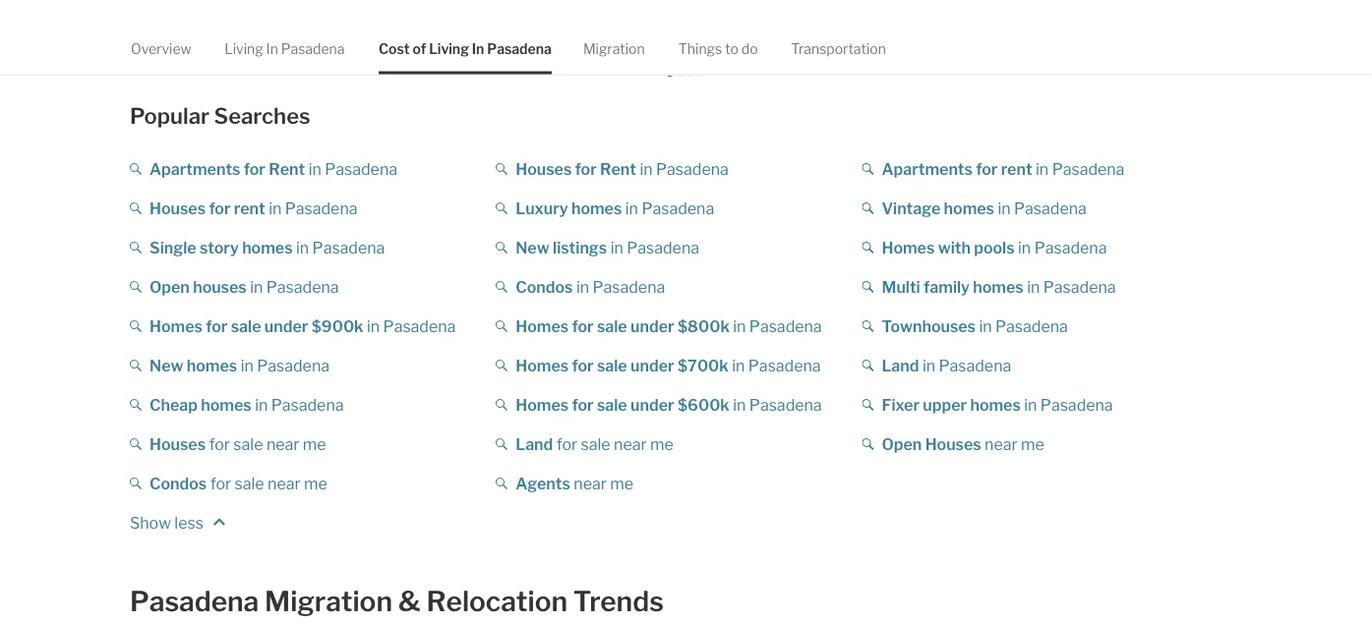 Task type: locate. For each thing, give the bounding box(es) containing it.
under left $900k
[[264, 317, 308, 336]]

1 horizontal spatial living
[[429, 40, 469, 57]]

show l ess
[[130, 513, 207, 533]]

overview link
[[131, 24, 192, 74]]

condos down listings
[[516, 277, 573, 296]]

condos for condos in pasadena
[[516, 277, 573, 296]]

condos up l
[[150, 474, 207, 493]]

under up the homes for sale under $600k in pasadena
[[631, 356, 674, 375]]

land for land for sale near me
[[516, 435, 553, 454]]

1 apartments from the left
[[150, 159, 240, 178]]

for for apartments for rent
[[976, 159, 998, 178]]

migration
[[583, 40, 645, 57], [265, 585, 392, 619]]

0 horizontal spatial rent
[[234, 199, 265, 218]]

rent for apartments for rent
[[269, 159, 305, 178]]

me down the homes for sale under $600k in pasadena
[[650, 435, 674, 454]]

open down single
[[150, 277, 190, 296]]

in
[[309, 159, 321, 178], [640, 159, 653, 178], [1036, 159, 1049, 178], [269, 199, 282, 218], [625, 199, 638, 218], [998, 199, 1011, 218], [296, 238, 309, 257], [611, 238, 623, 257], [1018, 238, 1031, 257], [250, 277, 263, 296], [576, 277, 589, 296], [1027, 277, 1040, 296], [367, 317, 380, 336], [733, 317, 746, 336], [979, 317, 992, 336], [241, 356, 254, 375], [732, 356, 745, 375], [923, 356, 936, 375], [255, 395, 268, 415], [733, 395, 746, 415], [1024, 395, 1037, 415]]

migration left things
[[583, 40, 645, 57]]

sale for condos
[[235, 474, 264, 493]]

land up agents
[[516, 435, 553, 454]]

open down fixer
[[882, 435, 922, 454]]

new
[[516, 238, 550, 257], [150, 356, 183, 375]]

0 vertical spatial condos
[[516, 277, 573, 296]]

1 horizontal spatial migration
[[583, 40, 645, 57]]

sale for homes for sale under $800k
[[597, 317, 627, 336]]

pasadena
[[281, 40, 345, 57], [487, 40, 552, 57], [325, 159, 397, 178], [656, 159, 729, 178], [1052, 159, 1125, 178], [285, 199, 358, 218], [642, 199, 714, 218], [1014, 199, 1087, 218], [312, 238, 385, 257], [627, 238, 699, 257], [1034, 238, 1107, 257], [266, 277, 339, 296], [593, 277, 665, 296], [1043, 277, 1116, 296], [383, 317, 456, 336], [749, 317, 822, 336], [996, 317, 1068, 336], [257, 356, 330, 375], [748, 356, 821, 375], [939, 356, 1012, 375], [271, 395, 344, 415], [749, 395, 822, 415], [1041, 395, 1113, 415], [130, 585, 259, 619]]

1 vertical spatial land
[[516, 435, 553, 454]]

apartments down popular searches on the top left of the page
[[150, 159, 240, 178]]

new down luxury
[[516, 238, 550, 257]]

0 vertical spatial new
[[516, 238, 550, 257]]

family
[[924, 277, 970, 296]]

near
[[266, 435, 299, 454], [614, 435, 647, 454], [985, 435, 1018, 454], [268, 474, 301, 493], [574, 474, 607, 493]]

for for houses
[[209, 435, 230, 454]]

2 rent from the left
[[600, 159, 636, 178]]

near down cheap homes in pasadena
[[266, 435, 299, 454]]

rent up luxury homes in pasadena
[[600, 159, 636, 178]]

trends
[[573, 585, 664, 619]]

new for new listings
[[516, 238, 550, 257]]

0 horizontal spatial migration
[[265, 585, 392, 619]]

with
[[938, 238, 971, 257]]

sale up the homes for sale under $600k in pasadena
[[597, 356, 627, 375]]

1 horizontal spatial land
[[882, 356, 919, 375]]

homes down houses for rent in pasadena
[[242, 238, 293, 257]]

0 horizontal spatial new
[[150, 356, 183, 375]]

condos for condos for sale near me
[[150, 474, 207, 493]]

under up homes for sale under $700k in pasadena
[[631, 317, 674, 336]]

for for homes for sale under $700k
[[572, 356, 594, 375]]

in
[[266, 40, 278, 57], [472, 40, 484, 57]]

under for $600k
[[631, 395, 674, 415]]

1 horizontal spatial rent
[[600, 159, 636, 178]]

1 living from the left
[[224, 40, 263, 57]]

1 vertical spatial new
[[150, 356, 183, 375]]

open
[[150, 277, 190, 296], [882, 435, 922, 454]]

living up searches
[[224, 40, 263, 57]]

slide 2 dot image
[[677, 71, 683, 77]]

to
[[725, 40, 739, 57]]

for
[[244, 159, 266, 178], [575, 159, 597, 178], [976, 159, 998, 178], [209, 199, 231, 218], [206, 317, 228, 336], [572, 317, 594, 336], [572, 356, 594, 375], [572, 395, 594, 415], [209, 435, 230, 454], [556, 435, 578, 454], [210, 474, 231, 493]]

migration left the "&"
[[265, 585, 392, 619]]

near down 'fixer upper homes in pasadena' at the right bottom of the page
[[985, 435, 1018, 454]]

popular searches
[[130, 103, 310, 129]]

condos for sale near me
[[150, 474, 327, 493]]

cost of living in pasadena link
[[379, 24, 552, 74]]

land for land in pasadena
[[882, 356, 919, 375]]

1 vertical spatial condos
[[150, 474, 207, 493]]

1 horizontal spatial new
[[516, 238, 550, 257]]

me for houses for sale near me
[[303, 435, 326, 454]]

listings
[[553, 238, 607, 257]]

houses for rent in pasadena
[[150, 199, 358, 218]]

for for homes for sale under $600k
[[572, 395, 594, 415]]

1 vertical spatial migration
[[265, 585, 392, 619]]

for for homes for sale under $900k
[[206, 317, 228, 336]]

0 horizontal spatial open
[[150, 277, 190, 296]]

0 vertical spatial rent
[[1001, 159, 1032, 178]]

single story homes in pasadena
[[150, 238, 385, 257]]

1 vertical spatial rent
[[234, 199, 265, 218]]

0 horizontal spatial in
[[266, 40, 278, 57]]

for for homes for sale under $800k
[[572, 317, 594, 336]]

0 horizontal spatial land
[[516, 435, 553, 454]]

2 living from the left
[[429, 40, 469, 57]]

under
[[264, 317, 308, 336], [631, 317, 674, 336], [631, 356, 674, 375], [631, 395, 674, 415]]

sale down 'open houses in pasadena'
[[231, 317, 261, 336]]

1 in from the left
[[266, 40, 278, 57]]

rent
[[1001, 159, 1032, 178], [234, 199, 265, 218]]

cost of living in pasadena
[[379, 40, 552, 57]]

new listings in pasadena
[[516, 238, 699, 257]]

sale up the agents near me
[[581, 435, 611, 454]]

0 vertical spatial open
[[150, 277, 190, 296]]

me down houses for sale near me
[[304, 474, 327, 493]]

0 horizontal spatial condos
[[150, 474, 207, 493]]

2 in from the left
[[472, 40, 484, 57]]

land for sale near me
[[516, 435, 674, 454]]

1 vertical spatial open
[[882, 435, 922, 454]]

1 horizontal spatial rent
[[1001, 159, 1032, 178]]

near down the homes for sale under $600k in pasadena
[[614, 435, 647, 454]]

sale down cheap homes in pasadena
[[233, 435, 263, 454]]

ess
[[178, 513, 204, 533]]

houses for rent in pasadena
[[516, 159, 729, 178]]

apartments
[[150, 159, 240, 178], [882, 159, 973, 178]]

for for condos
[[210, 474, 231, 493]]

pools
[[974, 238, 1015, 257]]

homes for sale under $800k in pasadena
[[516, 317, 822, 336]]

near down houses for sale near me
[[268, 474, 301, 493]]

pasadena migration & relocation trends
[[130, 585, 664, 619]]

2 apartments from the left
[[882, 159, 973, 178]]

under down homes for sale under $700k in pasadena
[[631, 395, 674, 415]]

land
[[882, 356, 919, 375], [516, 435, 553, 454]]

homes up the with
[[944, 199, 995, 218]]

land up fixer
[[882, 356, 919, 375]]

me down cheap homes in pasadena
[[303, 435, 326, 454]]

sale up the land for sale near me
[[597, 395, 627, 415]]

sale down houses for sale near me
[[235, 474, 264, 493]]

l
[[174, 513, 178, 533]]

under for $800k
[[631, 317, 674, 336]]

&
[[398, 585, 421, 619]]

houses down cheap
[[150, 435, 206, 454]]

rent up vintage homes in pasadena
[[1001, 159, 1032, 178]]

fixer upper homes in pasadena
[[882, 395, 1113, 415]]

townhouses
[[882, 317, 976, 336]]

under for $900k
[[264, 317, 308, 336]]

sale
[[231, 317, 261, 336], [597, 317, 627, 336], [597, 356, 627, 375], [597, 395, 627, 415], [233, 435, 263, 454], [581, 435, 611, 454], [235, 474, 264, 493]]

rent up houses for rent in pasadena
[[269, 159, 305, 178]]

new up cheap
[[150, 356, 183, 375]]

cost
[[379, 40, 410, 57]]

houses up single
[[150, 199, 206, 218]]

living right of
[[429, 40, 469, 57]]

houses for sale near me
[[150, 435, 326, 454]]

$700k
[[678, 356, 729, 375]]

in right of
[[472, 40, 484, 57]]

single
[[150, 238, 196, 257]]

sale down condos in pasadena
[[597, 317, 627, 336]]

searches
[[214, 103, 310, 129]]

homes up new listings in pasadena
[[571, 199, 622, 218]]

houses
[[193, 277, 247, 296]]

in inside cost of living in pasadena link
[[472, 40, 484, 57]]

rent
[[269, 159, 305, 178], [600, 159, 636, 178]]

houses down upper
[[925, 435, 981, 454]]

for for houses for rent
[[209, 199, 231, 218]]

new for new homes
[[150, 356, 183, 375]]

living
[[224, 40, 263, 57], [429, 40, 469, 57]]

0 horizontal spatial apartments
[[150, 159, 240, 178]]

sale for homes for sale under $600k
[[597, 395, 627, 415]]

new homes in pasadena
[[150, 356, 330, 375]]

homes for homes for sale under $700k
[[516, 356, 569, 375]]

homes
[[882, 238, 935, 257], [150, 317, 203, 336], [516, 317, 569, 336], [516, 356, 569, 375], [516, 395, 569, 415]]

homes for sale under $900k in pasadena
[[150, 317, 456, 336]]

popular searches heading
[[130, 100, 1239, 155]]

transportation
[[791, 40, 886, 57]]

near for houses for sale near me
[[266, 435, 299, 454]]

houses for houses for rent
[[150, 199, 206, 218]]

homes
[[571, 199, 622, 218], [944, 199, 995, 218], [242, 238, 293, 257], [973, 277, 1024, 296], [187, 356, 237, 375], [201, 395, 252, 415], [970, 395, 1021, 415]]

vintage
[[882, 199, 941, 218]]

sale for homes for sale under $900k
[[231, 317, 261, 336]]

near down the land for sale near me
[[574, 474, 607, 493]]

apartments for apartments for rent
[[882, 159, 973, 178]]

1 horizontal spatial in
[[472, 40, 484, 57]]

show
[[130, 513, 171, 533]]

me
[[303, 435, 326, 454], [650, 435, 674, 454], [1021, 435, 1045, 454], [304, 474, 327, 493], [610, 474, 634, 493]]

1 rent from the left
[[269, 159, 305, 178]]

do
[[742, 40, 758, 57]]

apartments up vintage
[[882, 159, 973, 178]]

sale for houses
[[233, 435, 263, 454]]

condos
[[516, 277, 573, 296], [150, 474, 207, 493]]

cheap
[[150, 395, 198, 415]]

land in pasadena
[[882, 356, 1012, 375]]

houses up luxury
[[516, 159, 572, 178]]

rent up the single story homes in pasadena
[[234, 199, 265, 218]]

1 horizontal spatial condos
[[516, 277, 573, 296]]

0 horizontal spatial living
[[224, 40, 263, 57]]

open for open houses in pasadena
[[150, 277, 190, 296]]

in up searches
[[266, 40, 278, 57]]

1 horizontal spatial apartments
[[882, 159, 973, 178]]

homes up houses for sale near me
[[201, 395, 252, 415]]

0 vertical spatial land
[[882, 356, 919, 375]]

houses
[[516, 159, 572, 178], [150, 199, 206, 218], [150, 435, 206, 454], [925, 435, 981, 454]]

0 horizontal spatial rent
[[269, 159, 305, 178]]

near for land for sale near me
[[614, 435, 647, 454]]

1 horizontal spatial open
[[882, 435, 922, 454]]



Task type: vqa. For each thing, say whether or not it's contained in the screenshot.


Task type: describe. For each thing, give the bounding box(es) containing it.
homes for homes for sale under $600k
[[516, 395, 569, 415]]

agents
[[516, 474, 570, 493]]

luxury
[[516, 199, 568, 218]]

of
[[413, 40, 426, 57]]

popular
[[130, 103, 210, 129]]

condos in pasadena
[[516, 277, 665, 296]]

upper
[[923, 395, 967, 415]]

under for $700k
[[631, 356, 674, 375]]

living inside 'living in pasadena' link
[[224, 40, 263, 57]]

rent for apartments for rent
[[1001, 159, 1032, 178]]

$800k
[[678, 317, 730, 336]]

homes up cheap homes in pasadena
[[187, 356, 237, 375]]

transportation link
[[791, 24, 886, 74]]

in inside 'living in pasadena' link
[[266, 40, 278, 57]]

apartments for rent in pasadena
[[150, 159, 397, 178]]

relocation
[[426, 585, 568, 619]]

vintage homes in pasadena
[[882, 199, 1087, 218]]

houses for houses
[[150, 435, 206, 454]]

fixer
[[882, 395, 920, 415]]

things to do
[[679, 40, 758, 57]]

homes for sale under $600k in pasadena
[[516, 395, 822, 415]]

multi family homes in pasadena
[[882, 277, 1116, 296]]

for for apartments for rent
[[244, 159, 266, 178]]

me for land for sale near me
[[650, 435, 674, 454]]

slide 3 dot image
[[687, 71, 693, 77]]

things to do link
[[679, 24, 758, 74]]

luxury homes in pasadena
[[516, 199, 714, 218]]

homes for homes for sale under $800k
[[516, 317, 569, 336]]

for for land
[[556, 435, 578, 454]]

open houses in pasadena
[[150, 277, 339, 296]]

near for condos for sale near me
[[268, 474, 301, 493]]

0 vertical spatial migration
[[583, 40, 645, 57]]

living inside cost of living in pasadena link
[[429, 40, 469, 57]]

slide 1 dot image
[[667, 71, 673, 77]]

slide 4 dot image
[[696, 71, 702, 77]]

sale for homes for sale under $700k
[[597, 356, 627, 375]]

cheap homes in pasadena
[[150, 395, 344, 415]]

apartments for rent in pasadena
[[882, 159, 1125, 178]]

story
[[200, 238, 239, 257]]

for for houses for rent
[[575, 159, 597, 178]]

rent for houses for rent
[[600, 159, 636, 178]]

migration link
[[583, 24, 645, 74]]

$600k
[[678, 395, 730, 415]]

homes for homes with pools
[[882, 238, 935, 257]]

agents near me
[[516, 474, 634, 493]]

overview
[[131, 40, 192, 57]]

homes right upper
[[970, 395, 1021, 415]]

homes with pools in pasadena
[[882, 238, 1107, 257]]

things
[[679, 40, 722, 57]]

apartments for apartments for rent
[[150, 159, 240, 178]]

$900k
[[311, 317, 364, 336]]

me down 'fixer upper homes in pasadena' at the right bottom of the page
[[1021, 435, 1045, 454]]

houses for houses for rent
[[516, 159, 572, 178]]

townhouses in pasadena
[[882, 317, 1068, 336]]

homes for homes for sale under $900k
[[150, 317, 203, 336]]

me down the land for sale near me
[[610, 474, 634, 493]]

living in pasadena
[[224, 40, 345, 57]]

me for condos for sale near me
[[304, 474, 327, 493]]

multi
[[882, 277, 920, 296]]

homes down homes with pools in pasadena
[[973, 277, 1024, 296]]

homes for sale under $700k in pasadena
[[516, 356, 821, 375]]

rent for houses for rent
[[234, 199, 265, 218]]

open houses near me
[[882, 435, 1045, 454]]

open for open houses near me
[[882, 435, 922, 454]]

living in pasadena link
[[224, 24, 345, 74]]

sale for land
[[581, 435, 611, 454]]



